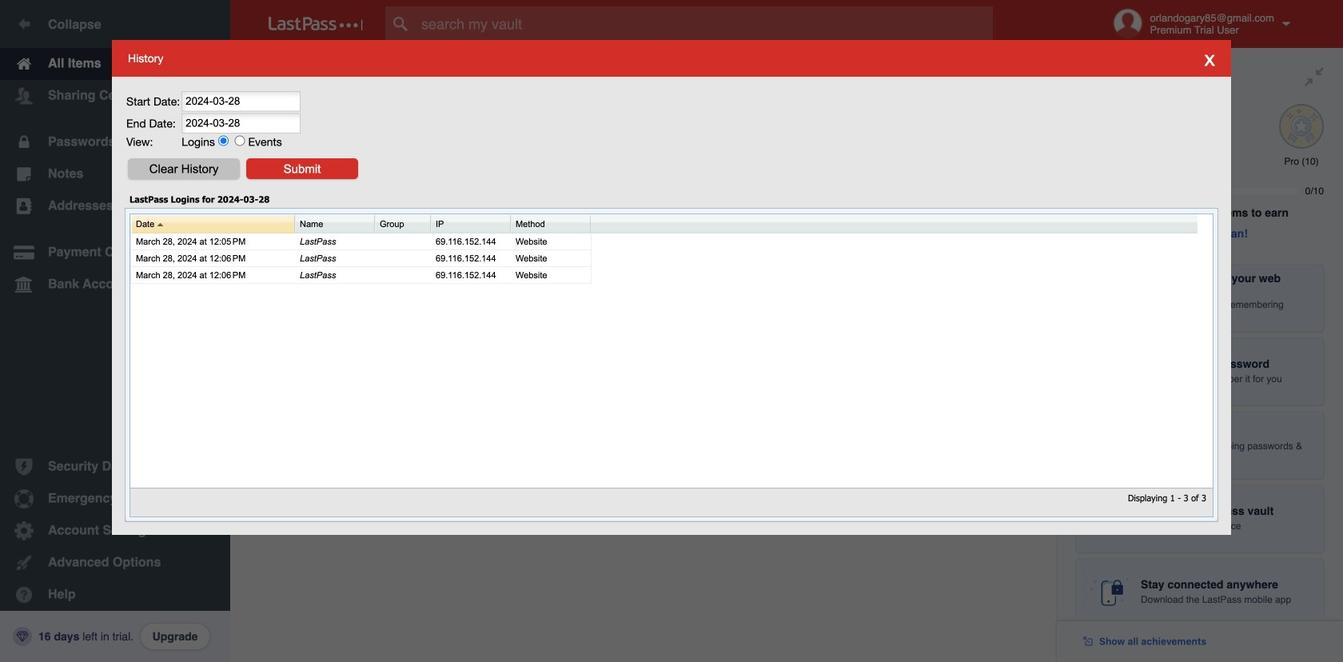 Task type: vqa. For each thing, say whether or not it's contained in the screenshot.
Search search field
yes



Task type: describe. For each thing, give the bounding box(es) containing it.
search my vault text field
[[386, 6, 1025, 42]]



Task type: locate. For each thing, give the bounding box(es) containing it.
lastpass image
[[269, 17, 363, 31]]

Search search field
[[386, 6, 1025, 42]]

main content main content
[[230, 48, 1058, 52]]

main navigation navigation
[[0, 0, 230, 662]]



